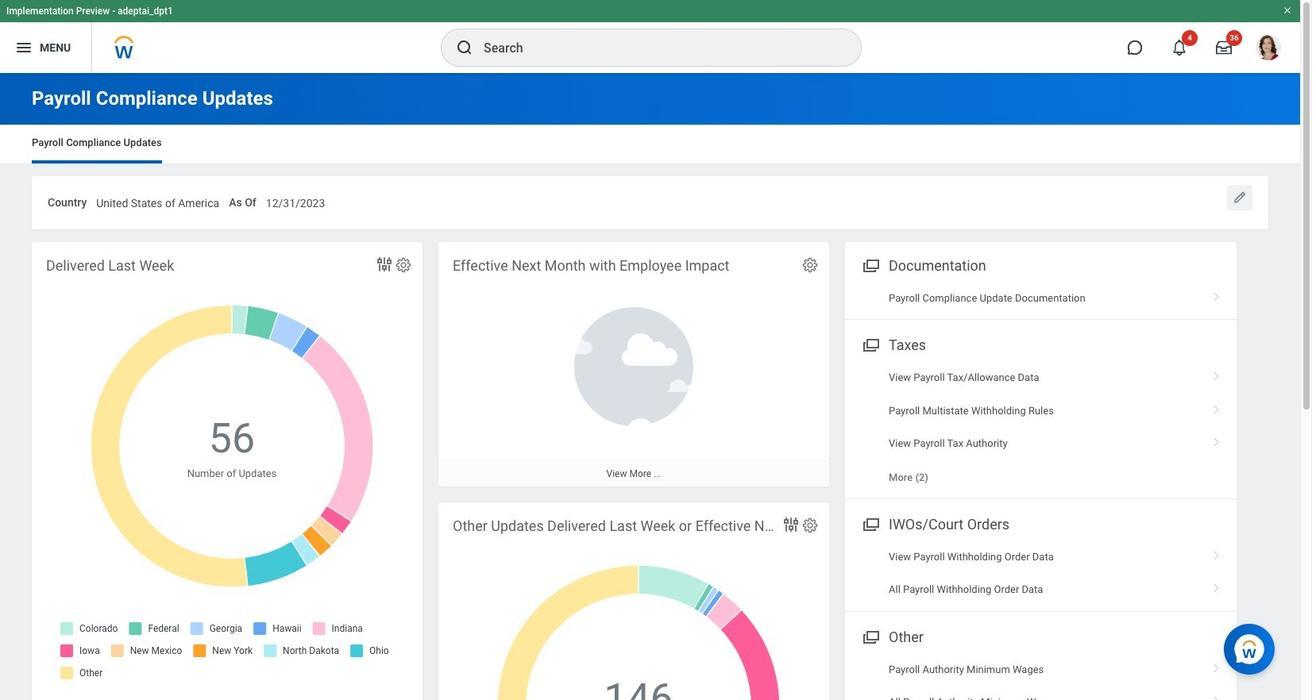 Task type: describe. For each thing, give the bounding box(es) containing it.
effective next month with employee impact element
[[438, 242, 829, 487]]

configure and view chart data image
[[375, 255, 394, 274]]

configure other updates delivered last week or effective next month image
[[801, 517, 819, 534]]

inbox large image
[[1216, 40, 1232, 56]]

list for menu group image
[[845, 654, 1237, 701]]

menu group image for second chevron right image from the top
[[859, 334, 881, 355]]

menu group image
[[859, 626, 881, 647]]

Search Workday  search field
[[484, 30, 828, 65]]

edit image
[[1232, 190, 1248, 206]]

close environment banner image
[[1283, 6, 1292, 15]]

configure and view chart data image
[[782, 515, 801, 534]]

other updates delivered last week or effective next month element
[[438, 503, 829, 701]]

notifications large image
[[1172, 40, 1187, 56]]

list for menu group icon associated with second chevron right image from the top
[[845, 362, 1237, 494]]

profile logan mcneil image
[[1256, 35, 1281, 64]]



Task type: locate. For each thing, give the bounding box(es) containing it.
4 chevron right image from the top
[[1206, 546, 1227, 561]]

configure delivered last week image
[[395, 256, 412, 274]]

1 vertical spatial menu group image
[[859, 334, 881, 355]]

banner
[[0, 0, 1300, 73]]

menu group image
[[859, 254, 881, 275], [859, 334, 881, 355], [859, 513, 881, 534]]

2 vertical spatial menu group image
[[859, 513, 881, 534]]

2 list from the top
[[845, 541, 1237, 607]]

1 menu group image from the top
[[859, 254, 881, 275]]

0 vertical spatial menu group image
[[859, 254, 881, 275]]

list for menu group icon associated with 4th chevron right image
[[845, 541, 1237, 607]]

7 chevron right image from the top
[[1206, 691, 1227, 701]]

3 list from the top
[[845, 654, 1237, 701]]

0 vertical spatial list
[[845, 362, 1237, 494]]

search image
[[455, 38, 474, 57]]

None text field
[[96, 187, 219, 215], [266, 187, 325, 215], [96, 187, 219, 215], [266, 187, 325, 215]]

3 chevron right image from the top
[[1206, 432, 1227, 448]]

5 chevron right image from the top
[[1206, 578, 1227, 594]]

main content
[[0, 73, 1300, 701]]

6 chevron right image from the top
[[1206, 658, 1227, 674]]

3 menu group image from the top
[[859, 513, 881, 534]]

2 menu group image from the top
[[859, 334, 881, 355]]

delivered last week element
[[32, 242, 423, 701]]

2 vertical spatial list
[[845, 654, 1237, 701]]

menu group image for 4th chevron right image
[[859, 513, 881, 534]]

chevron right image
[[1206, 287, 1227, 302], [1206, 366, 1227, 382], [1206, 432, 1227, 448], [1206, 546, 1227, 561], [1206, 578, 1227, 594], [1206, 658, 1227, 674], [1206, 691, 1227, 701]]

justify image
[[14, 38, 33, 57]]

1 vertical spatial list
[[845, 541, 1237, 607]]

list
[[845, 362, 1237, 494], [845, 541, 1237, 607], [845, 654, 1237, 701]]

1 list from the top
[[845, 362, 1237, 494]]

1 chevron right image from the top
[[1206, 287, 1227, 302]]

chevron right image
[[1206, 399, 1227, 415]]

configure effective next month with employee impact image
[[801, 256, 819, 274]]

2 chevron right image from the top
[[1206, 366, 1227, 382]]



Task type: vqa. For each thing, say whether or not it's contained in the screenshot.
chart image
no



